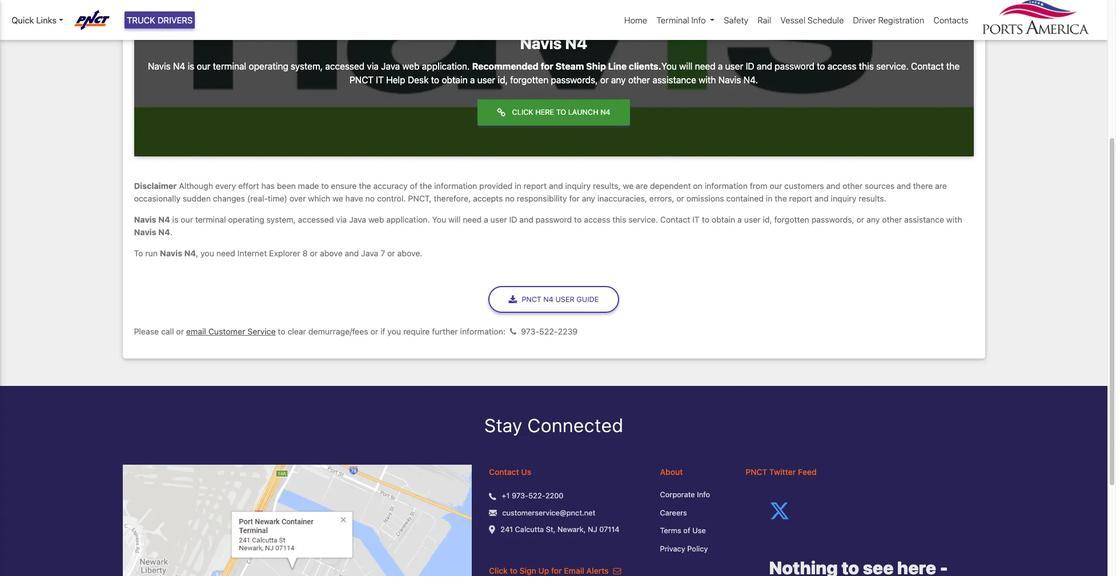 Task type: describe. For each thing, give the bounding box(es) containing it.
system, for n4
[[266, 215, 296, 225]]

navis right the run
[[160, 249, 182, 258]]

0 vertical spatial 973-
[[521, 327, 539, 337]]

help
[[386, 75, 405, 85]]

need inside navis n4 is our terminal operating system, accessed via java web application. recommended for steam ship line clients. you will need a user id and password to access this service. contact the pnct it help desk to obtain a user id, forgotten passwords, or any other assistance with navis n4.
[[695, 61, 716, 71]]

password inside navis n4 is our terminal operating system, accessed via java web application. you will need a user id and password to access this service. contact it to obtain a user id, forgotten passwords, or any other assistance with navis n4 .
[[536, 215, 572, 225]]

web for recommended
[[402, 61, 420, 71]]

safety
[[724, 15, 748, 25]]

access inside navis n4 is our terminal operating system, accessed via java web application. recommended for steam ship line clients. you will need a user id and password to access this service. contact the pnct it help desk to obtain a user id, forgotten passwords, or any other assistance with navis n4.
[[828, 61, 857, 71]]

navis left n4.
[[718, 75, 741, 85]]

2 vertical spatial contact
[[489, 468, 519, 477]]

for inside although every effort has been made to ensure the accuracy of the information provided in report and inquiry results, we are dependent on information from our customers and other sources and there are occasionally sudden changes (real-time) over which we have no control. pnct, therefore, accepts no responsibility for any inaccuracies, errors, or omissions contained in the report and inquiry results.
[[569, 193, 580, 203]]

home link
[[620, 9, 652, 31]]

over
[[290, 193, 306, 203]]

has
[[261, 181, 275, 191]]

or right call at the bottom left of the page
[[176, 327, 184, 337]]

navis n4
[[520, 34, 587, 52]]

please call or email customer service to clear demurrage/fees or if you require further information:
[[134, 327, 505, 337]]

email customer service link
[[186, 327, 276, 337]]

this inside navis n4 is our terminal operating system, accessed via java web application. recommended for steam ship line clients. you will need a user id and password to access this service. contact the pnct it help desk to obtain a user id, forgotten passwords, or any other assistance with navis n4.
[[859, 61, 874, 71]]

n4 up steam
[[565, 34, 587, 52]]

241
[[501, 525, 513, 534]]

terminal for navis n4 is our terminal operating system, accessed via java web application. you will need a user id and password to access this service. contact it to obtain a user id, forgotten passwords, or any other assistance with navis n4 .
[[195, 215, 226, 225]]

truck
[[127, 15, 155, 25]]

terms
[[660, 526, 681, 536]]

vessel
[[780, 15, 806, 25]]

clients.
[[629, 61, 662, 71]]

(real-
[[247, 193, 268, 203]]

0 vertical spatial inquiry
[[565, 181, 591, 191]]

accessed for you
[[298, 215, 334, 225]]

safety link
[[719, 9, 753, 31]]

1 vertical spatial of
[[683, 526, 690, 536]]

id inside navis n4 is our terminal operating system, accessed via java web application. recommended for steam ship line clients. you will need a user id and password to access this service. contact the pnct it help desk to obtain a user id, forgotten passwords, or any other assistance with navis n4.
[[746, 61, 755, 71]]

quick links link
[[11, 14, 63, 27]]

accessed for recommended
[[325, 61, 365, 71]]

passwords, inside navis n4 is our terminal operating system, accessed via java web application. you will need a user id and password to access this service. contact it to obtain a user id, forgotten passwords, or any other assistance with navis n4 .
[[812, 215, 854, 225]]

driver registration
[[853, 15, 924, 25]]

pnct twitter feed
[[746, 468, 817, 477]]

is for navis n4 is our terminal operating system, accessed via java web application. you will need a user id and password to access this service. contact it to obtain a user id, forgotten passwords, or any other assistance with navis n4 .
[[172, 215, 178, 225]]

have
[[345, 193, 363, 203]]

pnct n4 user guide
[[522, 295, 599, 304]]

to down schedule
[[817, 61, 825, 71]]

it inside navis n4 is our terminal operating system, accessed via java web application. recommended for steam ship line clients. you will need a user id and password to access this service. contact the pnct it help desk to obtain a user id, forgotten passwords, or any other assistance with navis n4.
[[376, 75, 384, 85]]

omissions
[[687, 193, 724, 203]]

user down 'safety' link
[[725, 61, 743, 71]]

a down contained at the top right of the page
[[738, 215, 742, 225]]

clear
[[288, 327, 306, 337]]

click here to launch n4
[[510, 108, 611, 117]]

twitter
[[769, 468, 796, 477]]

1 vertical spatial 973-
[[512, 492, 529, 501]]

customers
[[784, 181, 824, 191]]

terminal info
[[657, 15, 706, 25]]

recommended
[[472, 61, 539, 71]]

every
[[215, 181, 236, 191]]

2 information from the left
[[705, 181, 748, 191]]

corporate info link
[[660, 490, 728, 501]]

2200
[[545, 492, 564, 501]]

control.
[[377, 193, 406, 203]]

any inside navis n4 is our terminal operating system, accessed via java web application. you will need a user id and password to access this service. contact it to obtain a user id, forgotten passwords, or any other assistance with navis n4 .
[[867, 215, 880, 225]]

1 no from the left
[[365, 193, 375, 203]]

click for click to sign up for email alerts
[[489, 566, 508, 576]]

rail link
[[753, 9, 776, 31]]

although every effort has been made to ensure the accuracy of the information provided in report and inquiry results, we are dependent on information from our customers and other sources and there are occasionally sudden changes (real-time) over which we have no control. pnct, therefore, accepts no responsibility for any inaccuracies, errors, or omissions contained in the report and inquiry results.
[[134, 181, 947, 203]]

accepts
[[473, 193, 503, 203]]

customer
[[208, 327, 245, 337]]

id, inside navis n4 is our terminal operating system, accessed via java web application. you will need a user id and password to access this service. contact it to obtain a user id, forgotten passwords, or any other assistance with navis n4 .
[[763, 215, 772, 225]]

2 are from the left
[[935, 181, 947, 191]]

via for you
[[336, 215, 347, 225]]

the up 'have'
[[359, 181, 371, 191]]

stay
[[484, 415, 522, 436]]

schedule
[[808, 15, 844, 25]]

call
[[161, 327, 174, 337]]

241 calcutta st, newark, nj 07114
[[501, 525, 620, 534]]

calcutta
[[515, 525, 544, 534]]

0 horizontal spatial report
[[524, 181, 547, 191]]

inaccuracies,
[[597, 193, 647, 203]]

stay connected
[[484, 415, 623, 436]]

java for you
[[349, 215, 366, 225]]

passwords, inside navis n4 is our terminal operating system, accessed via java web application. recommended for steam ship line clients. you will need a user id and password to access this service. contact the pnct it help desk to obtain a user id, forgotten passwords, or any other assistance with navis n4.
[[551, 75, 598, 85]]

disclaimer
[[134, 181, 177, 191]]

0 horizontal spatial you
[[201, 249, 214, 258]]

provided
[[479, 181, 513, 191]]

1 vertical spatial we
[[333, 193, 343, 203]]

dependent
[[650, 181, 691, 191]]

the up pnct,
[[420, 181, 432, 191]]

to inside although every effort has been made to ensure the accuracy of the information provided in report and inquiry results, we are dependent on information from our customers and other sources and there are occasionally sudden changes (real-time) over which we have no control. pnct, therefore, accepts no responsibility for any inaccuracies, errors, or omissions contained in the report and inquiry results.
[[321, 181, 329, 191]]

envelope o image
[[613, 568, 621, 576]]

navis down truck drivers 'link'
[[148, 61, 171, 71]]

privacy policy link
[[660, 544, 728, 555]]

careers link
[[660, 508, 728, 519]]

quick links
[[11, 15, 56, 25]]

any inside although every effort has been made to ensure the accuracy of the information provided in report and inquiry results, we are dependent on information from our customers and other sources and there are occasionally sudden changes (real-time) over which we have no control. pnct, therefore, accepts no responsibility for any inaccuracies, errors, or omissions contained in the report and inquiry results.
[[582, 193, 595, 203]]

you inside navis n4 is our terminal operating system, accessed via java web application. recommended for steam ship line clients. you will need a user id and password to access this service. contact the pnct it help desk to obtain a user id, forgotten passwords, or any other assistance with navis n4.
[[662, 61, 677, 71]]

require
[[403, 327, 430, 337]]

or right 8
[[310, 249, 318, 258]]

user down "accepts"
[[491, 215, 507, 225]]

nj
[[588, 525, 597, 534]]

any inside navis n4 is our terminal operating system, accessed via java web application. recommended for steam ship line clients. you will need a user id and password to access this service. contact the pnct it help desk to obtain a user id, forgotten passwords, or any other assistance with navis n4.
[[611, 75, 626, 85]]

the down customers
[[775, 193, 787, 203]]

other inside navis n4 is our terminal operating system, accessed via java web application. recommended for steam ship line clients. you will need a user id and password to access this service. contact the pnct it help desk to obtain a user id, forgotten passwords, or any other assistance with navis n4.
[[628, 75, 650, 85]]

click for click here to launch n4
[[512, 108, 533, 117]]

,
[[196, 249, 198, 258]]

.
[[170, 227, 172, 237]]

ensure
[[331, 181, 357, 191]]

1 horizontal spatial we
[[623, 181, 634, 191]]

assistance inside navis n4 is our terminal operating system, accessed via java web application. you will need a user id and password to access this service. contact it to obtain a user id, forgotten passwords, or any other assistance with navis n4 .
[[904, 215, 944, 225]]

other inside navis n4 is our terminal operating system, accessed via java web application. you will need a user id and password to access this service. contact it to obtain a user id, forgotten passwords, or any other assistance with navis n4 .
[[882, 215, 902, 225]]

973-522-2239
[[521, 327, 578, 337]]

to down omissions
[[702, 215, 710, 225]]

terminal for navis n4 is our terminal operating system, accessed via java web application. recommended for steam ship line clients. you will need a user id and password to access this service. contact the pnct it help desk to obtain a user id, forgotten passwords, or any other assistance with navis n4.
[[213, 61, 246, 71]]

07114
[[599, 525, 620, 534]]

with inside navis n4 is our terminal operating system, accessed via java web application. recommended for steam ship line clients. you will need a user id and password to access this service. contact the pnct it help desk to obtain a user id, forgotten passwords, or any other assistance with navis n4.
[[699, 75, 716, 85]]

privacy policy
[[660, 544, 708, 554]]

and left there
[[897, 181, 911, 191]]

operating for navis n4 is our terminal operating system, accessed via java web application. you will need a user id and password to access this service. contact it to obtain a user id, forgotten passwords, or any other assistance with navis n4 .
[[228, 215, 264, 225]]

sudden
[[183, 193, 211, 203]]

driver
[[853, 15, 876, 25]]

feed
[[798, 468, 817, 477]]

you inside navis n4 is our terminal operating system, accessed via java web application. you will need a user id and password to access this service. contact it to obtain a user id, forgotten passwords, or any other assistance with navis n4 .
[[432, 215, 446, 225]]

up
[[538, 566, 549, 576]]

terms of use link
[[660, 526, 728, 537]]

8
[[303, 249, 308, 258]]

if
[[380, 327, 385, 337]]

user down the recommended
[[477, 75, 495, 85]]

policy
[[687, 544, 708, 554]]

privacy
[[660, 544, 685, 554]]

application. for recommended
[[422, 61, 470, 71]]

launch
[[568, 108, 598, 117]]

newark,
[[558, 525, 586, 534]]

corporate
[[660, 490, 695, 500]]

to left sign
[[510, 566, 517, 576]]

service
[[247, 327, 276, 337]]

occasionally
[[134, 193, 180, 203]]

0 horizontal spatial in
[[515, 181, 521, 191]]

a down "accepts"
[[484, 215, 488, 225]]

n4 left user
[[543, 295, 554, 304]]

our inside although every effort has been made to ensure the accuracy of the information provided in report and inquiry results, we are dependent on information from our customers and other sources and there are occasionally sudden changes (real-time) over which we have no control. pnct, therefore, accepts no responsibility for any inaccuracies, errors, or omissions contained in the report and inquiry results.
[[770, 181, 782, 191]]

contained
[[726, 193, 764, 203]]

n4 down 'occasionally'
[[158, 227, 170, 237]]

1 horizontal spatial in
[[766, 193, 773, 203]]

or inside navis n4 is our terminal operating system, accessed via java web application. recommended for steam ship line clients. you will need a user id and password to access this service. contact the pnct it help desk to obtain a user id, forgotten passwords, or any other assistance with navis n4.
[[600, 75, 609, 85]]

1 horizontal spatial inquiry
[[831, 193, 857, 203]]

click to sign up for email alerts
[[489, 566, 611, 576]]

1 vertical spatial 522-
[[529, 492, 545, 501]]

pnct,
[[408, 193, 432, 203]]

accuracy
[[373, 181, 408, 191]]

and right above
[[345, 249, 359, 258]]

changes
[[213, 193, 245, 203]]

via for recommended
[[367, 61, 379, 71]]

1 information from the left
[[434, 181, 477, 191]]

on
[[693, 181, 703, 191]]

and down customers
[[815, 193, 829, 203]]

0 horizontal spatial need
[[216, 249, 235, 258]]



Task type: locate. For each thing, give the bounding box(es) containing it.
obtain down omissions
[[712, 215, 735, 225]]

0 horizontal spatial assistance
[[653, 75, 696, 85]]

obtain right desk at the left of the page
[[442, 75, 468, 85]]

contact inside navis n4 is our terminal operating system, accessed via java web application. recommended for steam ship line clients. you will need a user id and password to access this service. contact the pnct it help desk to obtain a user id, forgotten passwords, or any other assistance with navis n4.
[[911, 61, 944, 71]]

access inside navis n4 is our terminal operating system, accessed via java web application. you will need a user id and password to access this service. contact it to obtain a user id, forgotten passwords, or any other assistance with navis n4 .
[[584, 215, 610, 225]]

2 horizontal spatial our
[[770, 181, 782, 191]]

1 vertical spatial report
[[789, 193, 812, 203]]

1 horizontal spatial service.
[[876, 61, 909, 71]]

forgotten down the recommended
[[510, 75, 549, 85]]

0 horizontal spatial contact
[[489, 468, 519, 477]]

pnct left "twitter"
[[746, 468, 767, 477]]

results.
[[859, 193, 886, 203]]

1 vertical spatial inquiry
[[831, 193, 857, 203]]

obtain
[[442, 75, 468, 85], [712, 215, 735, 225]]

operating inside navis n4 is our terminal operating system, accessed via java web application. recommended for steam ship line clients. you will need a user id and password to access this service. contact the pnct it help desk to obtain a user id, forgotten passwords, or any other assistance with navis n4.
[[249, 61, 288, 71]]

terminal
[[657, 15, 689, 25]]

any down line on the right top
[[611, 75, 626, 85]]

1 horizontal spatial other
[[843, 181, 863, 191]]

1 vertical spatial need
[[463, 215, 482, 225]]

vessel schedule link
[[776, 9, 849, 31]]

1 horizontal spatial is
[[188, 61, 194, 71]]

application. down pnct,
[[386, 215, 430, 225]]

other
[[628, 75, 650, 85], [843, 181, 863, 191], [882, 215, 902, 225]]

application. up desk at the left of the page
[[422, 61, 470, 71]]

other inside although every effort has been made to ensure the accuracy of the information provided in report and inquiry results, we are dependent on information from our customers and other sources and there are occasionally sudden changes (real-time) over which we have no control. pnct, therefore, accepts no responsibility for any inaccuracies, errors, or omissions contained in the report and inquiry results.
[[843, 181, 863, 191]]

pnct inside navis n4 is our terminal operating system, accessed via java web application. recommended for steam ship line clients. you will need a user id and password to access this service. contact the pnct it help desk to obtain a user id, forgotten passwords, or any other assistance with navis n4.
[[350, 75, 374, 85]]

1 horizontal spatial any
[[611, 75, 626, 85]]

1 vertical spatial forgotten
[[774, 215, 809, 225]]

1 vertical spatial web
[[368, 215, 384, 225]]

1 horizontal spatial access
[[828, 61, 857, 71]]

n4 inside navis n4 is our terminal operating system, accessed via java web application. recommended for steam ship line clients. you will need a user id and password to access this service. contact the pnct it help desk to obtain a user id, forgotten passwords, or any other assistance with navis n4.
[[173, 61, 185, 71]]

the down contacts link
[[946, 61, 960, 71]]

obtain inside navis n4 is our terminal operating system, accessed via java web application. you will need a user id and password to access this service. contact it to obtain a user id, forgotten passwords, or any other assistance with navis n4 .
[[712, 215, 735, 225]]

driver registration link
[[849, 9, 929, 31]]

0 vertical spatial you
[[662, 61, 677, 71]]

internet
[[237, 249, 267, 258]]

this inside navis n4 is our terminal operating system, accessed via java web application. you will need a user id and password to access this service. contact it to obtain a user id, forgotten passwords, or any other assistance with navis n4 .
[[613, 215, 626, 225]]

n4 up .
[[158, 215, 170, 225]]

click left 'here'
[[512, 108, 533, 117]]

you down therefore,
[[432, 215, 446, 225]]

our for pnct
[[197, 61, 210, 71]]

0 vertical spatial is
[[188, 61, 194, 71]]

and inside navis n4 is our terminal operating system, accessed via java web application. recommended for steam ship line clients. you will need a user id and password to access this service. contact the pnct it help desk to obtain a user id, forgotten passwords, or any other assistance with navis n4.
[[757, 61, 772, 71]]

will right clients.
[[679, 61, 693, 71]]

0 vertical spatial it
[[376, 75, 384, 85]]

operating inside navis n4 is our terminal operating system, accessed via java web application. you will need a user id and password to access this service. contact it to obtain a user id, forgotten passwords, or any other assistance with navis n4 .
[[228, 215, 264, 225]]

or inside navis n4 is our terminal operating system, accessed via java web application. you will need a user id and password to access this service. contact it to obtain a user id, forgotten passwords, or any other assistance with navis n4 .
[[857, 215, 864, 225]]

steam
[[556, 61, 584, 71]]

it left help in the top left of the page
[[376, 75, 384, 85]]

0 vertical spatial id
[[746, 61, 755, 71]]

assistance down there
[[904, 215, 944, 225]]

passwords, down steam
[[551, 75, 598, 85]]

truck drivers
[[127, 15, 193, 25]]

navis down 'occasionally'
[[134, 215, 156, 225]]

0 vertical spatial obtain
[[442, 75, 468, 85]]

id down responsibility
[[509, 215, 517, 225]]

for left steam
[[541, 61, 553, 71]]

we up inaccuracies,
[[623, 181, 634, 191]]

to left 'clear'
[[278, 327, 285, 337]]

id, down the recommended
[[498, 75, 508, 85]]

2 vertical spatial need
[[216, 249, 235, 258]]

application.
[[422, 61, 470, 71], [386, 215, 430, 225]]

it
[[376, 75, 384, 85], [693, 215, 700, 225]]

truck drivers link
[[125, 11, 195, 29]]

operating for navis n4 is our terminal operating system, accessed via java web application. recommended for steam ship line clients. you will need a user id and password to access this service. contact the pnct it help desk to obtain a user id, forgotten passwords, or any other assistance with navis n4.
[[249, 61, 288, 71]]

or left if
[[370, 327, 378, 337]]

is inside navis n4 is our terminal operating system, accessed via java web application. you will need a user id and password to access this service. contact it to obtain a user id, forgotten passwords, or any other assistance with navis n4 .
[[172, 215, 178, 225]]

password inside navis n4 is our terminal operating system, accessed via java web application. recommended for steam ship line clients. you will need a user id and password to access this service. contact the pnct it help desk to obtain a user id, forgotten passwords, or any other assistance with navis n4.
[[775, 61, 815, 71]]

1 horizontal spatial click
[[512, 108, 533, 117]]

terminal inside navis n4 is our terminal operating system, accessed via java web application. you will need a user id and password to access this service. contact it to obtain a user id, forgotten passwords, or any other assistance with navis n4 .
[[195, 215, 226, 225]]

this down inaccuracies,
[[613, 215, 626, 225]]

0 vertical spatial with
[[699, 75, 716, 85]]

terminal inside navis n4 is our terminal operating system, accessed via java web application. recommended for steam ship line clients. you will need a user id and password to access this service. contact the pnct it help desk to obtain a user id, forgotten passwords, or any other assistance with navis n4.
[[213, 61, 246, 71]]

forgotten
[[510, 75, 549, 85], [774, 215, 809, 225]]

a down the recommended
[[470, 75, 475, 85]]

sources
[[865, 181, 895, 191]]

any
[[611, 75, 626, 85], [582, 193, 595, 203], [867, 215, 880, 225]]

application. inside navis n4 is our terminal operating system, accessed via java web application. you will need a user id and password to access this service. contact it to obtain a user id, forgotten passwords, or any other assistance with navis n4 .
[[386, 215, 430, 225]]

there
[[913, 181, 933, 191]]

web
[[402, 61, 420, 71], [368, 215, 384, 225]]

1 horizontal spatial will
[[679, 61, 693, 71]]

drivers
[[158, 15, 193, 25]]

contact down contacts link
[[911, 61, 944, 71]]

2 vertical spatial java
[[361, 249, 378, 258]]

0 vertical spatial pnct
[[350, 75, 374, 85]]

is up .
[[172, 215, 178, 225]]

n4 right launch
[[600, 108, 611, 117]]

1 vertical spatial for
[[569, 193, 580, 203]]

in down from
[[766, 193, 773, 203]]

973- right +1
[[512, 492, 529, 501]]

1 vertical spatial pnct
[[522, 295, 541, 304]]

0 horizontal spatial passwords,
[[551, 75, 598, 85]]

id, down contained at the top right of the page
[[763, 215, 772, 225]]

inquiry
[[565, 181, 591, 191], [831, 193, 857, 203]]

pnct for pnct n4 user guide
[[522, 295, 541, 304]]

contact left us
[[489, 468, 519, 477]]

obtain inside navis n4 is our terminal operating system, accessed via java web application. recommended for steam ship line clients. you will need a user id and password to access this service. contact the pnct it help desk to obtain a user id, forgotten passwords, or any other assistance with navis n4.
[[442, 75, 468, 85]]

system, for user
[[291, 61, 323, 71]]

line
[[608, 61, 627, 71]]

with inside navis n4 is our terminal operating system, accessed via java web application. you will need a user id and password to access this service. contact it to obtain a user id, forgotten passwords, or any other assistance with navis n4 .
[[947, 215, 962, 225]]

0 horizontal spatial it
[[376, 75, 384, 85]]

and right customers
[[826, 181, 840, 191]]

web inside navis n4 is our terminal operating system, accessed via java web application. you will need a user id and password to access this service. contact it to obtain a user id, forgotten passwords, or any other assistance with navis n4 .
[[368, 215, 384, 225]]

other up results.
[[843, 181, 863, 191]]

contact us
[[489, 468, 531, 477]]

run
[[145, 249, 158, 258]]

will inside navis n4 is our terminal operating system, accessed via java web application. you will need a user id and password to access this service. contact it to obtain a user id, forgotten passwords, or any other assistance with navis n4 .
[[448, 215, 461, 225]]

accessed inside navis n4 is our terminal operating system, accessed via java web application. recommended for steam ship line clients. you will need a user id and password to access this service. contact the pnct it help desk to obtain a user id, forgotten passwords, or any other assistance with navis n4.
[[325, 61, 365, 71]]

or inside although every effort has been made to ensure the accuracy of the information provided in report and inquiry results, we are dependent on information from our customers and other sources and there are occasionally sudden changes (real-time) over which we have no control. pnct, therefore, accepts no responsibility for any inaccuracies, errors, or omissions contained in the report and inquiry results.
[[677, 193, 684, 203]]

been
[[277, 181, 296, 191]]

n4 right the run
[[184, 249, 196, 258]]

0 horizontal spatial with
[[699, 75, 716, 85]]

here
[[535, 108, 554, 117]]

responsibility
[[517, 193, 567, 203]]

of inside although every effort has been made to ensure the accuracy of the information provided in report and inquiry results, we are dependent on information from our customers and other sources and there are occasionally sudden changes (real-time) over which we have no control. pnct, therefore, accepts no responsibility for any inaccuracies, errors, or omissions contained in the report and inquiry results.
[[410, 181, 418, 191]]

this
[[859, 61, 874, 71], [613, 215, 626, 225]]

application. for you
[[386, 215, 430, 225]]

web up desk at the left of the page
[[402, 61, 420, 71]]

0 vertical spatial report
[[524, 181, 547, 191]]

connected
[[527, 415, 623, 436]]

pnct for pnct twitter feed
[[746, 468, 767, 477]]

we
[[623, 181, 634, 191], [333, 193, 343, 203]]

id,
[[498, 75, 508, 85], [763, 215, 772, 225]]

via inside navis n4 is our terminal operating system, accessed via java web application. you will need a user id and password to access this service. contact it to obtain a user id, forgotten passwords, or any other assistance with navis n4 .
[[336, 215, 347, 225]]

our inside navis n4 is our terminal operating system, accessed via java web application. you will need a user id and password to access this service. contact it to obtain a user id, forgotten passwords, or any other assistance with navis n4 .
[[181, 215, 193, 225]]

need left the internet
[[216, 249, 235, 258]]

email
[[186, 327, 206, 337]]

1 vertical spatial will
[[448, 215, 461, 225]]

+1 973-522-2200 link
[[502, 491, 564, 502]]

other down results.
[[882, 215, 902, 225]]

1 vertical spatial service.
[[628, 215, 658, 225]]

web for you
[[368, 215, 384, 225]]

service. inside navis n4 is our terminal operating system, accessed via java web application. you will need a user id and password to access this service. contact it to obtain a user id, forgotten passwords, or any other assistance with navis n4 .
[[628, 215, 658, 225]]

0 horizontal spatial you
[[432, 215, 446, 225]]

application. inside navis n4 is our terminal operating system, accessed via java web application. recommended for steam ship line clients. you will need a user id and password to access this service. contact the pnct it help desk to obtain a user id, forgotten passwords, or any other assistance with navis n4.
[[422, 61, 470, 71]]

0 horizontal spatial of
[[410, 181, 418, 191]]

1 horizontal spatial report
[[789, 193, 812, 203]]

0 vertical spatial contact
[[911, 61, 944, 71]]

which
[[308, 193, 330, 203]]

are
[[636, 181, 648, 191], [935, 181, 947, 191]]

you right if
[[387, 327, 401, 337]]

1 horizontal spatial you
[[387, 327, 401, 337]]

to up which
[[321, 181, 329, 191]]

above
[[320, 249, 343, 258]]

errors,
[[649, 193, 674, 203]]

1 vertical spatial info
[[697, 490, 710, 500]]

1 vertical spatial click
[[489, 566, 508, 576]]

2 vertical spatial for
[[551, 566, 562, 576]]

1 horizontal spatial assistance
[[904, 215, 944, 225]]

1 horizontal spatial information
[[705, 181, 748, 191]]

service. down errors,
[[628, 215, 658, 225]]

navis up navis n4 is our terminal operating system, accessed via java web application. recommended for steam ship line clients. you will need a user id and password to access this service. contact the pnct it help desk to obtain a user id, forgotten passwords, or any other assistance with navis n4.
[[520, 34, 562, 52]]

and up responsibility
[[549, 181, 563, 191]]

user down contained at the top right of the page
[[744, 215, 761, 225]]

other down clients.
[[628, 75, 650, 85]]

alerts
[[586, 566, 609, 576]]

n4 down drivers
[[173, 61, 185, 71]]

java inside navis n4 is our terminal operating system, accessed via java web application. recommended for steam ship line clients. you will need a user id and password to access this service. contact the pnct it help desk to obtain a user id, forgotten passwords, or any other assistance with navis n4.
[[381, 61, 400, 71]]

522- down pnct n4 user guide link
[[539, 327, 558, 337]]

0 horizontal spatial is
[[172, 215, 178, 225]]

522-
[[539, 327, 558, 337], [529, 492, 545, 501]]

forgotten inside navis n4 is our terminal operating system, accessed via java web application. you will need a user id and password to access this service. contact it to obtain a user id, forgotten passwords, or any other assistance with navis n4 .
[[774, 215, 809, 225]]

and inside navis n4 is our terminal operating system, accessed via java web application. you will need a user id and password to access this service. contact it to obtain a user id, forgotten passwords, or any other assistance with navis n4 .
[[519, 215, 534, 225]]

forgotten inside navis n4 is our terminal operating system, accessed via java web application. recommended for steam ship line clients. you will need a user id and password to access this service. contact the pnct it help desk to obtain a user id, forgotten passwords, or any other assistance with navis n4.
[[510, 75, 549, 85]]

passwords, down customers
[[812, 215, 854, 225]]

or down results.
[[857, 215, 864, 225]]

n4.
[[744, 75, 758, 85]]

0 vertical spatial java
[[381, 61, 400, 71]]

are right there
[[935, 181, 947, 191]]

2 vertical spatial our
[[181, 215, 193, 225]]

1 vertical spatial assistance
[[904, 215, 944, 225]]

you
[[201, 249, 214, 258], [387, 327, 401, 337]]

0 vertical spatial our
[[197, 61, 210, 71]]

1 horizontal spatial of
[[683, 526, 690, 536]]

for inside navis n4 is our terminal operating system, accessed via java web application. recommended for steam ship line clients. you will need a user id and password to access this service. contact the pnct it help desk to obtain a user id, forgotten passwords, or any other assistance with navis n4.
[[541, 61, 553, 71]]

1 vertical spatial this
[[613, 215, 626, 225]]

0 vertical spatial password
[[775, 61, 815, 71]]

to right 'here'
[[556, 108, 566, 117]]

navis
[[520, 34, 562, 52], [148, 61, 171, 71], [718, 75, 741, 85], [134, 215, 156, 225], [134, 227, 156, 237], [160, 249, 182, 258]]

0 horizontal spatial any
[[582, 193, 595, 203]]

1 horizontal spatial with
[[947, 215, 962, 225]]

0 horizontal spatial forgotten
[[510, 75, 549, 85]]

is for navis n4 is our terminal operating system, accessed via java web application. recommended for steam ship line clients. you will need a user id and password to access this service. contact the pnct it help desk to obtain a user id, forgotten passwords, or any other assistance with navis n4.
[[188, 61, 194, 71]]

0 vertical spatial will
[[679, 61, 693, 71]]

1 vertical spatial terminal
[[195, 215, 226, 225]]

system, inside navis n4 is our terminal operating system, accessed via java web application. recommended for steam ship line clients. you will need a user id and password to access this service. contact the pnct it help desk to obtain a user id, forgotten passwords, or any other assistance with navis n4.
[[291, 61, 323, 71]]

password down responsibility
[[536, 215, 572, 225]]

java up pnct it help desk link
[[381, 61, 400, 71]]

0 horizontal spatial pnct
[[350, 75, 374, 85]]

1 vertical spatial id,
[[763, 215, 772, 225]]

java for recommended
[[381, 61, 400, 71]]

it down omissions
[[693, 215, 700, 225]]

2 horizontal spatial need
[[695, 61, 716, 71]]

email
[[564, 566, 584, 576]]

2 horizontal spatial contact
[[911, 61, 944, 71]]

0 vertical spatial you
[[201, 249, 214, 258]]

id, inside navis n4 is our terminal operating system, accessed via java web application. recommended for steam ship line clients. you will need a user id and password to access this service. contact the pnct it help desk to obtain a user id, forgotten passwords, or any other assistance with navis n4.
[[498, 75, 508, 85]]

via down 'have'
[[336, 215, 347, 225]]

0 horizontal spatial via
[[336, 215, 347, 225]]

is down drivers
[[188, 61, 194, 71]]

0 horizontal spatial access
[[584, 215, 610, 225]]

of
[[410, 181, 418, 191], [683, 526, 690, 536]]

id up n4.
[[746, 61, 755, 71]]

0 vertical spatial in
[[515, 181, 521, 191]]

about
[[660, 468, 683, 477]]

web down "control."
[[368, 215, 384, 225]]

0 vertical spatial 522-
[[539, 327, 558, 337]]

is inside navis n4 is our terminal operating system, accessed via java web application. recommended for steam ship line clients. you will need a user id and password to access this service. contact the pnct it help desk to obtain a user id, forgotten passwords, or any other assistance with navis n4.
[[188, 61, 194, 71]]

0 horizontal spatial password
[[536, 215, 572, 225]]

pnct left help in the top left of the page
[[350, 75, 374, 85]]

service. inside navis n4 is our terminal operating system, accessed via java web application. recommended for steam ship line clients. you will need a user id and password to access this service. contact the pnct it help desk to obtain a user id, forgotten passwords, or any other assistance with navis n4.
[[876, 61, 909, 71]]

0 vertical spatial any
[[611, 75, 626, 85]]

contacts link
[[929, 9, 973, 31]]

information
[[434, 181, 477, 191], [705, 181, 748, 191]]

0 horizontal spatial service.
[[628, 215, 658, 225]]

navis up the run
[[134, 227, 156, 237]]

home
[[624, 15, 647, 25]]

service. down driver registration "link"
[[876, 61, 909, 71]]

a down 'safety' link
[[718, 61, 723, 71]]

1 horizontal spatial web
[[402, 61, 420, 71]]

2 horizontal spatial other
[[882, 215, 902, 225]]

1 horizontal spatial password
[[775, 61, 815, 71]]

1 vertical spatial any
[[582, 193, 595, 203]]

the
[[946, 61, 960, 71], [359, 181, 371, 191], [420, 181, 432, 191], [775, 193, 787, 203]]

although
[[179, 181, 213, 191]]

please
[[134, 327, 159, 337]]

made
[[298, 181, 319, 191]]

1 horizontal spatial you
[[662, 61, 677, 71]]

0 horizontal spatial our
[[181, 215, 193, 225]]

are up inaccuracies,
[[636, 181, 648, 191]]

report up responsibility
[[524, 181, 547, 191]]

info right terminal
[[691, 15, 706, 25]]

any down the results,
[[582, 193, 595, 203]]

vessel schedule
[[780, 15, 844, 25]]

customerservice@pnct.net link
[[502, 508, 595, 519]]

0 vertical spatial this
[[859, 61, 874, 71]]

7
[[381, 249, 385, 258]]

need down "accepts"
[[463, 215, 482, 225]]

will inside navis n4 is our terminal operating system, accessed via java web application. recommended for steam ship line clients. you will need a user id and password to access this service. contact the pnct it help desk to obtain a user id, forgotten passwords, or any other assistance with navis n4.
[[679, 61, 693, 71]]

java
[[381, 61, 400, 71], [349, 215, 366, 225], [361, 249, 378, 258]]

1 are from the left
[[636, 181, 648, 191]]

information up therefore,
[[434, 181, 477, 191]]

0 vertical spatial need
[[695, 61, 716, 71]]

the inside navis n4 is our terminal operating system, accessed via java web application. recommended for steam ship line clients. you will need a user id and password to access this service. contact the pnct it help desk to obtain a user id, forgotten passwords, or any other assistance with navis n4.
[[946, 61, 960, 71]]

0 horizontal spatial obtain
[[442, 75, 468, 85]]

need inside navis n4 is our terminal operating system, accessed via java web application. you will need a user id and password to access this service. contact it to obtain a user id, forgotten passwords, or any other assistance with navis n4 .
[[463, 215, 482, 225]]

and up n4.
[[757, 61, 772, 71]]

0 horizontal spatial this
[[613, 215, 626, 225]]

contact down errors,
[[660, 215, 690, 225]]

accessed down which
[[298, 215, 334, 225]]

access down schedule
[[828, 61, 857, 71]]

no
[[365, 193, 375, 203], [505, 193, 515, 203]]

us
[[521, 468, 531, 477]]

1 vertical spatial application.
[[386, 215, 430, 225]]

0 horizontal spatial inquiry
[[565, 181, 591, 191]]

no down "provided"
[[505, 193, 515, 203]]

system, inside navis n4 is our terminal operating system, accessed via java web application. you will need a user id and password to access this service. contact it to obtain a user id, forgotten passwords, or any other assistance with navis n4 .
[[266, 215, 296, 225]]

0 vertical spatial forgotten
[[510, 75, 549, 85]]

or right 7
[[387, 249, 395, 258]]

accessed inside navis n4 is our terminal operating system, accessed via java web application. you will need a user id and password to access this service. contact it to obtain a user id, forgotten passwords, or any other assistance with navis n4 .
[[298, 215, 334, 225]]

use
[[692, 526, 706, 536]]

info up careers link
[[697, 490, 710, 500]]

passwords,
[[551, 75, 598, 85], [812, 215, 854, 225]]

0 vertical spatial of
[[410, 181, 418, 191]]

id inside navis n4 is our terminal operating system, accessed via java web application. you will need a user id and password to access this service. contact it to obtain a user id, forgotten passwords, or any other assistance with navis n4 .
[[509, 215, 517, 225]]

0 vertical spatial operating
[[249, 61, 288, 71]]

any down results.
[[867, 215, 880, 225]]

report down customers
[[789, 193, 812, 203]]

customerservice@pnct.net
[[502, 508, 595, 518]]

info
[[691, 15, 706, 25], [697, 490, 710, 500]]

inquiry left the results,
[[565, 181, 591, 191]]

navis n4 is our terminal operating system, accessed via java web application. recommended for steam ship line clients. you will need a user id and password to access this service. contact the pnct it help desk to obtain a user id, forgotten passwords, or any other assistance with navis n4.
[[148, 61, 960, 85]]

1 vertical spatial you
[[387, 327, 401, 337]]

0 vertical spatial via
[[367, 61, 379, 71]]

web inside navis n4 is our terminal operating system, accessed via java web application. recommended for steam ship line clients. you will need a user id and password to access this service. contact the pnct it help desk to obtain a user id, forgotten passwords, or any other assistance with navis n4.
[[402, 61, 420, 71]]

access down inaccuracies,
[[584, 215, 610, 225]]

need
[[695, 61, 716, 71], [463, 215, 482, 225], [216, 249, 235, 258]]

to down although every effort has been made to ensure the accuracy of the information provided in report and inquiry results, we are dependent on information from our customers and other sources and there are occasionally sudden changes (real-time) over which we have no control. pnct, therefore, accepts no responsibility for any inaccuracies, errors, or omissions contained in the report and inquiry results.
[[574, 215, 582, 225]]

desk
[[408, 75, 429, 85]]

password down vessel
[[775, 61, 815, 71]]

st,
[[546, 525, 556, 534]]

click here to launch n4 link
[[478, 99, 630, 126]]

time)
[[268, 193, 287, 203]]

our inside navis n4 is our terminal operating system, accessed via java web application. recommended for steam ship line clients. you will need a user id and password to access this service. contact the pnct it help desk to obtain a user id, forgotten passwords, or any other assistance with navis n4.
[[197, 61, 210, 71]]

1 horizontal spatial obtain
[[712, 215, 735, 225]]

operating
[[249, 61, 288, 71], [228, 215, 264, 225]]

1 vertical spatial obtain
[[712, 215, 735, 225]]

for right responsibility
[[569, 193, 580, 203]]

1 vertical spatial you
[[432, 215, 446, 225]]

this down driver
[[859, 61, 874, 71]]

info for corporate info
[[697, 490, 710, 500]]

effort
[[238, 181, 259, 191]]

info for terminal info
[[691, 15, 706, 25]]

1 vertical spatial operating
[[228, 215, 264, 225]]

assistance inside navis n4 is our terminal operating system, accessed via java web application. recommended for steam ship line clients. you will need a user id and password to access this service. contact the pnct it help desk to obtain a user id, forgotten passwords, or any other assistance with navis n4.
[[653, 75, 696, 85]]

1 vertical spatial system,
[[266, 215, 296, 225]]

accessed
[[325, 61, 365, 71], [298, 215, 334, 225]]

contact
[[911, 61, 944, 71], [660, 215, 690, 225], [489, 468, 519, 477]]

forgotten down customers
[[774, 215, 809, 225]]

via inside navis n4 is our terminal operating system, accessed via java web application. recommended for steam ship line clients. you will need a user id and password to access this service. contact the pnct it help desk to obtain a user id, forgotten passwords, or any other assistance with navis n4.
[[367, 61, 379, 71]]

1 vertical spatial contact
[[660, 215, 690, 225]]

973- left 2239
[[521, 327, 539, 337]]

contact inside navis n4 is our terminal operating system, accessed via java web application. you will need a user id and password to access this service. contact it to obtain a user id, forgotten passwords, or any other assistance with navis n4 .
[[660, 215, 690, 225]]

user
[[725, 61, 743, 71], [477, 75, 495, 85], [491, 215, 507, 225], [744, 215, 761, 225]]

it inside navis n4 is our terminal operating system, accessed via java web application. you will need a user id and password to access this service. contact it to obtain a user id, forgotten passwords, or any other assistance with navis n4 .
[[693, 215, 700, 225]]

1 vertical spatial it
[[693, 215, 700, 225]]

0 vertical spatial application.
[[422, 61, 470, 71]]

our for passwords,
[[181, 215, 193, 225]]

to right desk at the left of the page
[[431, 75, 439, 85]]

2 no from the left
[[505, 193, 515, 203]]

1 horizontal spatial this
[[859, 61, 874, 71]]

0 vertical spatial id,
[[498, 75, 508, 85]]

java inside navis n4 is our terminal operating system, accessed via java web application. you will need a user id and password to access this service. contact it to obtain a user id, forgotten passwords, or any other assistance with navis n4 .
[[349, 215, 366, 225]]

ship
[[586, 61, 606, 71]]

assistance
[[653, 75, 696, 85], [904, 215, 944, 225]]

0 vertical spatial passwords,
[[551, 75, 598, 85]]

0 vertical spatial web
[[402, 61, 420, 71]]

for
[[541, 61, 553, 71], [569, 193, 580, 203], [551, 566, 562, 576]]

we down ensure
[[333, 193, 343, 203]]

information:
[[460, 327, 505, 337]]



Task type: vqa. For each thing, say whether or not it's contained in the screenshot.
Today
no



